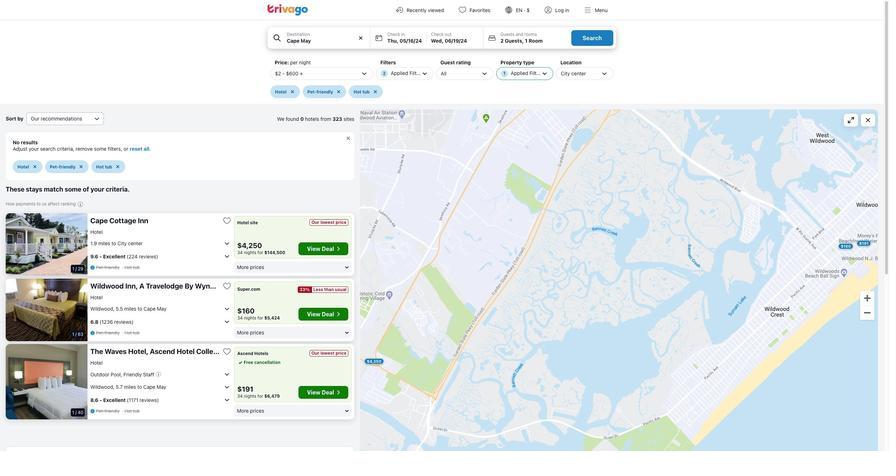 Task type: describe. For each thing, give the bounding box(es) containing it.
map region
[[360, 110, 879, 452]]

the waves hotel, ascend hotel collection, (wildwood, usa) image
[[6, 345, 88, 420]]

cape cottage inn, (cape may, usa) image
[[6, 214, 88, 276]]



Task type: locate. For each thing, give the bounding box(es) containing it.
wildwood inn, a travelodge by wyndham, (wildwood, usa) image
[[6, 279, 88, 342]]

None field
[[268, 27, 370, 49]]

trivago logo image
[[268, 4, 308, 16]]

clear image
[[358, 35, 364, 41]]

Where to? search field
[[287, 37, 366, 45]]



Task type: vqa. For each thing, say whether or not it's contained in the screenshot.
the bottom $159
no



